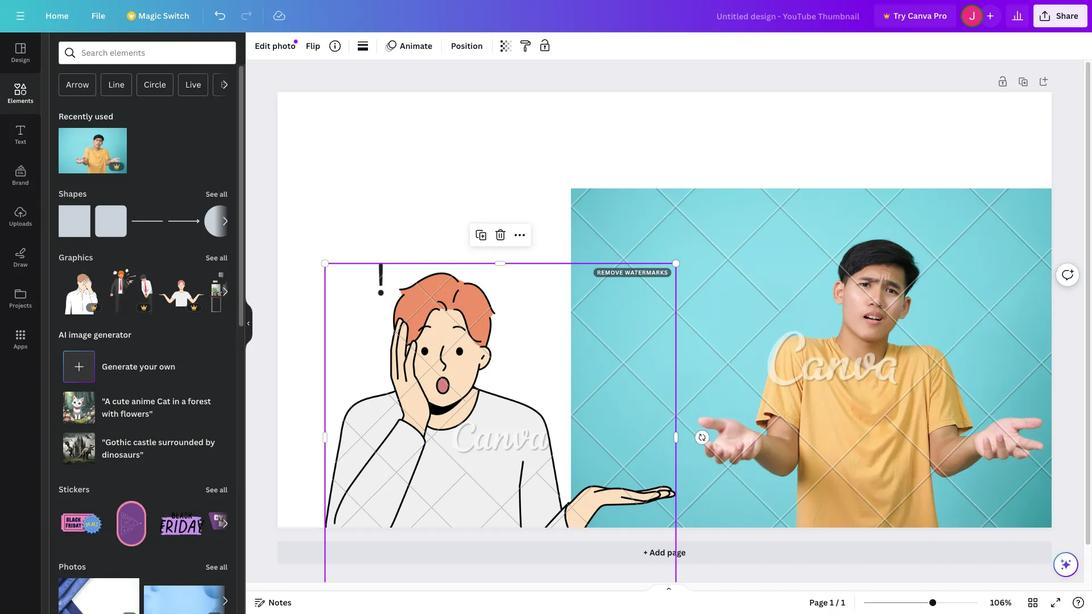 Task type: locate. For each thing, give the bounding box(es) containing it.
1 see from the top
[[206, 189, 218, 199]]

brand
[[12, 179, 29, 187]]

2 see from the top
[[206, 253, 218, 263]]

1 horizontal spatial add this line to the canvas image
[[168, 205, 200, 237]]

arrow
[[66, 79, 89, 90]]

Search elements search field
[[81, 42, 213, 64]]

file
[[91, 10, 105, 21]]

edit photo
[[255, 40, 296, 51]]

cat
[[157, 396, 170, 407]]

group
[[59, 121, 127, 174], [59, 199, 90, 237], [95, 199, 127, 237], [204, 205, 236, 237], [59, 262, 104, 315], [109, 262, 154, 315], [159, 269, 204, 315], [209, 269, 254, 315], [59, 494, 104, 547], [109, 494, 154, 547], [159, 494, 204, 547], [209, 501, 254, 547], [59, 572, 140, 614], [144, 572, 225, 614]]

canva assistant image
[[1059, 558, 1073, 572]]

2 add this line to the canvas image from the left
[[168, 205, 200, 237]]

see all down by
[[206, 485, 228, 495]]

2 all from the top
[[220, 253, 228, 263]]

edit photo button
[[250, 37, 300, 55]]

see for graphics
[[206, 253, 218, 263]]

see all down the 'white circle shape' image
[[206, 253, 228, 263]]

see all up the 'white circle shape' image
[[206, 189, 228, 199]]

draw
[[13, 261, 28, 269]]

magic
[[138, 10, 161, 21]]

1 right /
[[841, 597, 846, 608]]

live button
[[178, 73, 209, 96]]

circle button
[[136, 73, 173, 96]]

forest
[[188, 396, 211, 407]]

see all button
[[205, 183, 229, 205], [205, 246, 229, 269], [205, 479, 229, 501], [205, 556, 229, 579]]

generate
[[102, 361, 138, 372]]

busy businessman hard working on his desk in office with laptop and computer. image
[[209, 269, 254, 315]]

magic switch button
[[119, 5, 198, 27]]

0 horizontal spatial 1
[[830, 597, 834, 608]]

main menu bar
[[0, 0, 1092, 32]]

edit
[[255, 40, 270, 51]]

gradient denim fabric on white background template with copy space image
[[59, 579, 140, 614]]

dinosaurs"
[[102, 449, 144, 460]]

1 see all button from the top
[[205, 183, 229, 205]]

page
[[810, 597, 828, 608]]

see all for shapes
[[206, 189, 228, 199]]

4 see all button from the top
[[205, 556, 229, 579]]

add this line to the canvas image left the 'white circle shape' image
[[168, 205, 200, 237]]

all
[[220, 189, 228, 199], [220, 253, 228, 263], [220, 485, 228, 495], [220, 563, 228, 572]]

see all
[[206, 189, 228, 199], [206, 253, 228, 263], [206, 485, 228, 495], [206, 563, 228, 572]]

ai
[[59, 329, 67, 340]]

see up abstract background of cartoon blue planet image
[[206, 563, 218, 572]]

1 add this line to the canvas image from the left
[[131, 205, 163, 237]]

3 all from the top
[[220, 485, 228, 495]]

3 see all from the top
[[206, 485, 228, 495]]

square image
[[59, 205, 90, 237]]

remove watermarks
[[597, 269, 668, 277]]

try canva pro
[[894, 10, 947, 21]]

all for photos
[[220, 563, 228, 572]]

+ add page
[[644, 547, 686, 558]]

4 all from the top
[[220, 563, 228, 572]]

see down the 'white circle shape' image
[[206, 253, 218, 263]]

0 horizontal spatial add this line to the canvas image
[[131, 205, 163, 237]]

4 see from the top
[[206, 563, 218, 572]]

3 see from the top
[[206, 485, 218, 495]]

see all for graphics
[[206, 253, 228, 263]]

see
[[206, 189, 218, 199], [206, 253, 218, 263], [206, 485, 218, 495], [206, 563, 218, 572]]

surrounded
[[158, 437, 204, 448]]

see all up abstract background of cartoon blue planet image
[[206, 563, 228, 572]]

man resting his hand on his head image
[[59, 269, 104, 315]]

line
[[108, 79, 125, 90]]

see down by
[[206, 485, 218, 495]]

1 horizontal spatial 1
[[841, 597, 846, 608]]

3 see all button from the top
[[205, 479, 229, 501]]

1
[[830, 597, 834, 608], [841, 597, 846, 608]]

a
[[181, 396, 186, 407]]

4 see all from the top
[[206, 563, 228, 572]]

boss feeling angry and blames his employee. image
[[109, 269, 154, 315]]

2 see all button from the top
[[205, 246, 229, 269]]

graphics
[[59, 252, 93, 263]]

see all button for graphics
[[205, 246, 229, 269]]

elements
[[8, 97, 33, 105]]

ai image generator
[[59, 329, 132, 340]]

show pages image
[[642, 584, 696, 593]]

see up the 'white circle shape' image
[[206, 189, 218, 199]]

add this line to the canvas image right rounded square image
[[131, 205, 163, 237]]

image
[[69, 329, 92, 340]]

canva
[[908, 10, 932, 21]]

in
[[172, 396, 180, 407]]

/
[[836, 597, 839, 608]]

generate your own
[[102, 361, 175, 372]]

add
[[650, 547, 665, 558]]

1 all from the top
[[220, 189, 228, 199]]

anime
[[131, 396, 155, 407]]

+ add page button
[[278, 542, 1052, 564]]

photo
[[272, 40, 296, 51]]

106%
[[990, 597, 1012, 608]]

share
[[1057, 10, 1079, 21]]

notes button
[[250, 594, 296, 612]]

see for shapes
[[206, 189, 218, 199]]

2 see all from the top
[[206, 253, 228, 263]]

stickers button
[[57, 479, 91, 501]]

own
[[159, 361, 175, 372]]

1 left /
[[830, 597, 834, 608]]

design
[[11, 56, 30, 64]]

white circle shape image
[[204, 205, 236, 237]]

add this line to the canvas image
[[131, 205, 163, 237], [168, 205, 200, 237]]

text
[[15, 138, 26, 146]]

1 see all from the top
[[206, 189, 228, 199]]

1 1 from the left
[[830, 597, 834, 608]]

file button
[[82, 5, 114, 27]]

home link
[[36, 5, 78, 27]]

design button
[[0, 32, 41, 73]]

notes
[[269, 597, 292, 608]]

recently used
[[59, 111, 113, 122]]

with
[[102, 409, 119, 419]]



Task type: describe. For each thing, give the bounding box(es) containing it.
remove
[[597, 269, 623, 277]]

blur
[[220, 79, 236, 90]]

"a
[[102, 396, 110, 407]]

castle
[[133, 437, 156, 448]]

position
[[451, 40, 483, 51]]

see all for photos
[[206, 563, 228, 572]]

apps
[[13, 343, 28, 350]]

arrow button
[[59, 73, 96, 96]]

animate
[[400, 40, 432, 51]]

projects
[[9, 302, 32, 310]]

"a cute anime cat in a forest with flowers"
[[102, 396, 211, 419]]

hide image
[[245, 296, 253, 351]]

elements button
[[0, 73, 41, 114]]

text button
[[0, 114, 41, 155]]

see for photos
[[206, 563, 218, 572]]

by
[[206, 437, 215, 448]]

apps button
[[0, 319, 41, 360]]

your
[[140, 361, 157, 372]]

see for stickers
[[206, 485, 218, 495]]

shapes button
[[57, 183, 88, 205]]

page 1 / 1
[[810, 597, 846, 608]]

106% button
[[983, 594, 1020, 612]]

share button
[[1034, 5, 1088, 27]]

used
[[95, 111, 113, 122]]

try
[[894, 10, 906, 21]]

cute
[[112, 396, 130, 407]]

blur button
[[213, 73, 244, 96]]

flip button
[[301, 37, 325, 55]]

see all button for stickers
[[205, 479, 229, 501]]

see all button for shapes
[[205, 183, 229, 205]]

rounded square image
[[95, 205, 127, 237]]

magic switch
[[138, 10, 189, 21]]

side panel tab list
[[0, 32, 41, 360]]

see all button for photos
[[205, 556, 229, 579]]

photos
[[59, 562, 86, 572]]

man looking confused image
[[59, 128, 127, 174]]

draw button
[[0, 237, 41, 278]]

position button
[[447, 37, 488, 55]]

+
[[644, 547, 648, 558]]

pro
[[934, 10, 947, 21]]

uploads button
[[0, 196, 41, 237]]

recently
[[59, 111, 93, 122]]

home
[[46, 10, 69, 21]]

see all for stickers
[[206, 485, 228, 495]]

switch
[[163, 10, 189, 21]]

circle
[[144, 79, 166, 90]]

Design title text field
[[708, 5, 870, 27]]

graphics button
[[57, 246, 94, 269]]

photos button
[[57, 556, 87, 579]]

line button
[[101, 73, 132, 96]]

animate button
[[382, 37, 437, 55]]

generator
[[94, 329, 132, 340]]

projects button
[[0, 278, 41, 319]]

2 1 from the left
[[841, 597, 846, 608]]

new image
[[294, 40, 298, 43]]

flowers"
[[121, 409, 153, 419]]

all for stickers
[[220, 485, 228, 495]]

stickers
[[59, 484, 90, 495]]

uploads
[[9, 220, 32, 228]]

shapes
[[59, 188, 87, 199]]

all for shapes
[[220, 189, 228, 199]]

remove watermarks button
[[594, 268, 672, 277]]

live
[[185, 79, 201, 90]]

flip
[[306, 40, 320, 51]]

watermarks
[[625, 269, 668, 277]]

confused man comparing options image
[[159, 269, 204, 315]]

"gothic castle surrounded by dinosaurs"
[[102, 437, 215, 460]]

"gothic
[[102, 437, 131, 448]]

try canva pro button
[[875, 5, 956, 27]]

page
[[667, 547, 686, 558]]

all for graphics
[[220, 253, 228, 263]]

brand button
[[0, 155, 41, 196]]

abstract background of cartoon blue planet image
[[144, 579, 225, 614]]



Task type: vqa. For each thing, say whether or not it's contained in the screenshot.
Notes 'button'
yes



